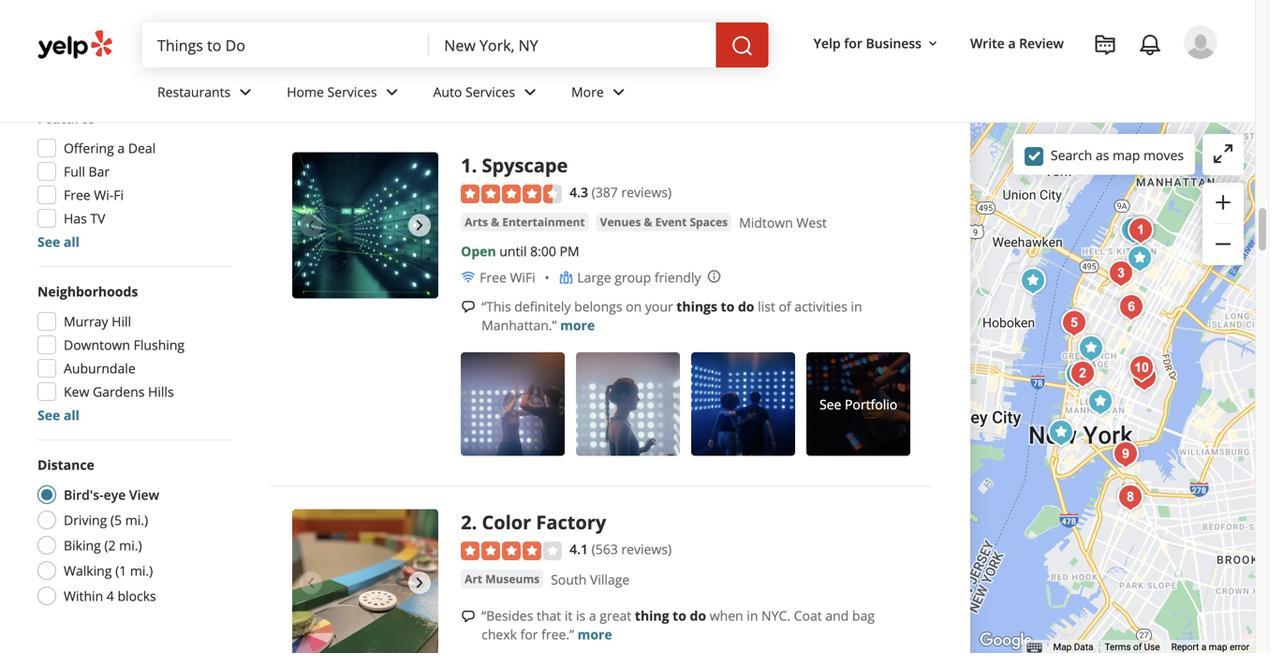 Task type: locate. For each thing, give the bounding box(es) containing it.
see down the parks button
[[37, 59, 60, 77]]

slideshow element for large group friendly
[[292, 152, 439, 298]]

see up distance
[[37, 406, 60, 424]]

1 see all from the top
[[37, 59, 80, 77]]

1 slideshow element from the top
[[292, 152, 439, 298]]

zoom in image
[[1212, 191, 1235, 214]]

see all button down kew
[[37, 406, 80, 424]]

free up has
[[64, 186, 91, 204]]

a left deal
[[117, 139, 125, 157]]

driving (5 mi.)
[[64, 511, 148, 529]]

expand map image
[[1212, 142, 1235, 165]]

16 speech v2 image
[[461, 299, 476, 314], [461, 609, 476, 624]]

home services link
[[272, 67, 418, 122]]

report
[[1172, 641, 1199, 653]]

mi.) right (2
[[119, 536, 142, 554]]

1 none field from the left
[[157, 35, 414, 55]]

reviews) for spyscape
[[622, 183, 672, 201]]

map left error
[[1209, 641, 1228, 653]]

1 horizontal spatial in
[[747, 607, 758, 625]]

all down has
[[64, 233, 80, 251]]

&
[[491, 214, 500, 229], [644, 214, 653, 229]]

2 vertical spatial all
[[64, 406, 80, 424]]

0 vertical spatial .
[[472, 152, 477, 178]]

0 vertical spatial mi.)
[[125, 511, 148, 529]]

offering
[[64, 139, 114, 157]]

group
[[32, 109, 232, 251], [1203, 183, 1244, 265], [32, 282, 232, 424]]

4.1 (563 reviews)
[[570, 540, 672, 558]]

reviews) for color factory
[[622, 540, 672, 558]]

see all button down has
[[37, 233, 80, 251]]

all for features
[[64, 233, 80, 251]]

24 chevron down v2 image for auto services
[[519, 81, 542, 103]]

& left event
[[644, 214, 653, 229]]

2 all from the top
[[64, 233, 80, 251]]

24 chevron down v2 image right the auto services
[[519, 81, 542, 103]]

0 horizontal spatial services
[[327, 83, 377, 101]]

spaces
[[690, 214, 728, 229]]

see all inside group
[[37, 59, 80, 77]]

york
[[581, 100, 616, 121]]

16 speech v2 image down 'art'
[[461, 609, 476, 624]]

0 vertical spatial to
[[349, 100, 365, 121]]

of right list on the top right of page
[[779, 297, 791, 315]]

see all down has
[[37, 233, 80, 251]]

2 vertical spatial mi.)
[[130, 562, 153, 579]]

open
[[461, 242, 496, 260]]

2 see all from the top
[[37, 233, 80, 251]]

1 vertical spatial .
[[472, 509, 477, 535]]

new left york,
[[468, 100, 501, 121]]

1 horizontal spatial &
[[644, 214, 653, 229]]

1 vertical spatial see all
[[37, 233, 80, 251]]

kew gardens hills
[[64, 383, 174, 401]]

more link down belongs
[[560, 316, 595, 334]]

1 vertical spatial slideshow element
[[292, 509, 439, 653]]

option group containing distance
[[32, 455, 232, 611]]

spyscape
[[482, 152, 568, 178]]

free
[[64, 186, 91, 204], [480, 268, 507, 286]]

foods of ny tours image
[[1073, 330, 1110, 367]]

business
[[866, 34, 922, 52]]

0 vertical spatial see all button
[[37, 233, 80, 251]]

until
[[500, 242, 527, 260]]

2 & from the left
[[644, 214, 653, 229]]

creative little garden image
[[1126, 359, 1164, 396]]

4.3
[[570, 183, 588, 201]]

restaurants link
[[142, 67, 272, 122]]

more for belongs
[[560, 316, 595, 334]]

& for venues
[[644, 214, 653, 229]]

to left do"
[[349, 100, 365, 121]]

in inside list of activities in manhattan."
[[851, 297, 862, 315]]

all "things to do" results in new york, new york
[[270, 100, 616, 121]]

& for arts
[[491, 214, 500, 229]]

for inside when in nyc. coat and bag chexk for free."
[[521, 626, 538, 643]]

1 services from the left
[[327, 83, 377, 101]]

1 vertical spatial more
[[578, 626, 612, 643]]

next image
[[409, 214, 431, 237]]

"besides that it is a great thing to do
[[482, 607, 707, 625]]

moves
[[1144, 146, 1184, 164]]

2 . color factory
[[461, 509, 606, 535]]

1 . from the top
[[472, 152, 477, 178]]

to right things
[[721, 297, 735, 315]]

full
[[64, 163, 85, 180]]

write
[[971, 34, 1005, 52]]

factory
[[536, 509, 606, 535]]

see portfolio link
[[807, 352, 911, 456]]

a right write at right top
[[1008, 34, 1016, 52]]

reviews) right (563 on the bottom of the page
[[622, 540, 672, 558]]

tv
[[90, 209, 105, 227]]

2 new from the left
[[545, 100, 578, 121]]

& inside 'link'
[[644, 214, 653, 229]]

see all down kew
[[37, 406, 80, 424]]

next image
[[409, 571, 431, 594]]

all
[[64, 59, 80, 77], [64, 233, 80, 251], [64, 406, 80, 424]]

"this
[[482, 297, 511, 315]]

venues
[[600, 214, 641, 229]]

mi.) for biking (2 mi.)
[[119, 536, 142, 554]]

2 vertical spatial see all
[[37, 406, 80, 424]]

3 all from the top
[[64, 406, 80, 424]]

1 horizontal spatial 24 chevron down v2 image
[[519, 81, 542, 103]]

16 speech v2 image left "this
[[461, 299, 476, 314]]

report a map error link
[[1172, 641, 1250, 653]]

24 chevron down v2 image right more
[[608, 81, 630, 103]]

reviews)
[[622, 183, 672, 201], [622, 540, 672, 558]]

art museums button
[[461, 570, 544, 589]]

2 see all button from the top
[[37, 406, 80, 424]]

1 horizontal spatial new
[[545, 100, 578, 121]]

1 . spyscape
[[461, 152, 568, 178]]

hills
[[148, 383, 174, 401]]

2 horizontal spatial 24 chevron down v2 image
[[608, 81, 630, 103]]

search image
[[731, 35, 754, 57]]

offering a deal
[[64, 139, 156, 157]]

2 services from the left
[[466, 83, 515, 101]]

1 vertical spatial to
[[721, 297, 735, 315]]

3 24 chevron down v2 image from the left
[[608, 81, 630, 103]]

0 horizontal spatial 24 chevron down v2 image
[[381, 81, 403, 103]]

1 see all button from the top
[[37, 233, 80, 251]]

all down the parks button
[[64, 59, 80, 77]]

1 vertical spatial map
[[1209, 641, 1228, 653]]

downtown flushing
[[64, 336, 185, 354]]

zoom out image
[[1212, 233, 1235, 255]]

more down "besides that it is a great thing to do
[[578, 626, 612, 643]]

map
[[1113, 146, 1141, 164], [1209, 641, 1228, 653]]

when in nyc. coat and bag chexk for free."
[[482, 607, 875, 643]]

3 see all from the top
[[37, 406, 80, 424]]

. left color
[[472, 509, 477, 535]]

nyc fire museum image
[[1060, 356, 1097, 394]]

1 vertical spatial all
[[64, 233, 80, 251]]

info icon image
[[707, 269, 722, 284], [707, 269, 722, 284]]

color factory image
[[292, 509, 439, 653]]

terms of use link
[[1105, 641, 1160, 653]]

2 24 chevron down v2 image from the left
[[519, 81, 542, 103]]

0 horizontal spatial free
[[64, 186, 91, 204]]

for down that
[[521, 626, 538, 643]]

2 horizontal spatial to
[[721, 297, 735, 315]]

late tour crime image
[[1043, 414, 1080, 452]]

free inside "group"
[[64, 186, 91, 204]]

activities
[[795, 297, 848, 315]]

1 24 chevron down v2 image from the left
[[381, 81, 403, 103]]

(2
[[104, 536, 116, 554]]

4.1
[[570, 540, 588, 558]]

reviews) up the venues & event spaces
[[622, 183, 672, 201]]

none field up home
[[157, 35, 414, 55]]

see all for features
[[37, 233, 80, 251]]

hill
[[112, 312, 131, 330]]

large group friendly
[[577, 268, 701, 286]]

of inside list of activities in manhattan."
[[779, 297, 791, 315]]

in left the nyc.
[[747, 607, 758, 625]]

to
[[349, 100, 365, 121], [721, 297, 735, 315], [673, 607, 687, 625]]

more link down "besides that it is a great thing to do
[[578, 626, 612, 643]]

0 horizontal spatial to
[[349, 100, 365, 121]]

pm
[[560, 242, 580, 260]]

0 horizontal spatial map
[[1113, 146, 1141, 164]]

1 vertical spatial free
[[480, 268, 507, 286]]

1 16 speech v2 image from the top
[[461, 299, 476, 314]]

0 vertical spatial reviews)
[[622, 183, 672, 201]]

.
[[472, 152, 477, 178], [472, 509, 477, 535]]

yelp
[[814, 34, 841, 52]]

great
[[600, 607, 632, 625]]

see all button for kew gardens hills
[[37, 406, 80, 424]]

& inside "link"
[[491, 214, 500, 229]]

1 vertical spatial reviews)
[[622, 540, 672, 558]]

1 horizontal spatial none field
[[444, 35, 701, 55]]

kendall p. image
[[1184, 25, 1218, 59]]

1 vertical spatial do
[[690, 607, 707, 625]]

for
[[844, 34, 863, 52], [521, 626, 538, 643]]

24 chevron down v2 image left auto
[[381, 81, 403, 103]]

services for auto services
[[466, 83, 515, 101]]

1 vertical spatial in
[[851, 297, 862, 315]]

search as map moves
[[1051, 146, 1184, 164]]

and
[[826, 607, 849, 625]]

1 all from the top
[[64, 59, 80, 77]]

Near text field
[[444, 35, 701, 55]]

1 vertical spatial more link
[[578, 626, 612, 643]]

2 16 speech v2 image from the top
[[461, 609, 476, 624]]

west
[[797, 213, 827, 231]]

map right as
[[1113, 146, 1141, 164]]

home
[[287, 83, 324, 101]]

2 . from the top
[[472, 509, 477, 535]]

None search field
[[142, 22, 773, 67]]

free."
[[542, 626, 574, 643]]

deal
[[128, 139, 156, 157]]

1 horizontal spatial map
[[1209, 641, 1228, 653]]

see all
[[37, 59, 80, 77], [37, 233, 80, 251], [37, 406, 80, 424]]

. up 4.3 star rating image
[[472, 152, 477, 178]]

for right yelp
[[844, 34, 863, 52]]

0 vertical spatial map
[[1113, 146, 1141, 164]]

see all down the parks button
[[37, 59, 80, 77]]

friendly
[[655, 268, 701, 286]]

in
[[450, 100, 465, 121], [851, 297, 862, 315], [747, 607, 758, 625]]

new
[[468, 100, 501, 121], [545, 100, 578, 121]]

2 none field from the left
[[444, 35, 701, 55]]

16 chevron down v2 image
[[926, 36, 941, 51]]

services right home
[[327, 83, 377, 101]]

2 vertical spatial in
[[747, 607, 758, 625]]

mi.) right the (5
[[125, 511, 148, 529]]

mi.) for driving (5 mi.)
[[125, 511, 148, 529]]

see all group
[[34, 0, 232, 78]]

please don't tell image
[[1123, 349, 1161, 387]]

2 reviews) from the top
[[622, 540, 672, 558]]

arts & entertainment link
[[461, 212, 589, 231]]

blocks
[[118, 587, 156, 605]]

see all button
[[37, 233, 80, 251], [37, 406, 80, 424]]

0 horizontal spatial none field
[[157, 35, 414, 55]]

to right "thing"
[[673, 607, 687, 625]]

see all button for has tv
[[37, 233, 80, 251]]

do
[[738, 297, 755, 315], [690, 607, 707, 625]]

coat
[[794, 607, 822, 625]]

0 horizontal spatial new
[[468, 100, 501, 121]]

1 horizontal spatial of
[[1134, 641, 1142, 653]]

1 horizontal spatial to
[[673, 607, 687, 625]]

bar
[[89, 163, 110, 180]]

wi-
[[94, 186, 114, 204]]

of left use
[[1134, 641, 1142, 653]]

neighborhoods
[[37, 282, 138, 300]]

1 vertical spatial mi.)
[[119, 536, 142, 554]]

yelp for business
[[814, 34, 922, 52]]

"this definitely belongs on your things to do
[[482, 297, 755, 315]]

0 vertical spatial in
[[450, 100, 465, 121]]

1 vertical spatial for
[[521, 626, 538, 643]]

1 horizontal spatial do
[[738, 297, 755, 315]]

0 vertical spatial for
[[844, 34, 863, 52]]

0 vertical spatial do
[[738, 297, 755, 315]]

0 vertical spatial slideshow element
[[292, 152, 439, 298]]

free wi-fi
[[64, 186, 124, 204]]

new left york at top
[[545, 100, 578, 121]]

0 vertical spatial free
[[64, 186, 91, 204]]

0 vertical spatial all
[[64, 59, 80, 77]]

slideshow element
[[292, 152, 439, 298], [292, 509, 439, 653]]

0 vertical spatial more link
[[560, 316, 595, 334]]

services right auto
[[466, 83, 515, 101]]

a right report
[[1202, 641, 1207, 653]]

do left list on the top right of page
[[738, 297, 755, 315]]

more down belongs
[[560, 316, 595, 334]]

1 horizontal spatial free
[[480, 268, 507, 286]]

a
[[1008, 34, 1016, 52], [117, 139, 125, 157], [589, 607, 596, 625], [1202, 641, 1207, 653]]

mi.) right (1
[[130, 562, 153, 579]]

0 horizontal spatial for
[[521, 626, 538, 643]]

do left when
[[690, 607, 707, 625]]

is
[[576, 607, 586, 625]]

none field find
[[157, 35, 414, 55]]

museum of broadway image
[[1122, 240, 1159, 277]]

0 horizontal spatial of
[[779, 297, 791, 315]]

spyscape image
[[1122, 212, 1160, 249], [1122, 212, 1160, 249]]

1 horizontal spatial for
[[844, 34, 863, 52]]

& right arts
[[491, 214, 500, 229]]

1 reviews) from the top
[[622, 183, 672, 201]]

1 vertical spatial see all button
[[37, 406, 80, 424]]

None field
[[157, 35, 414, 55], [444, 35, 701, 55]]

free right 16 free wifi v2 image
[[480, 268, 507, 286]]

0 horizontal spatial do
[[690, 607, 707, 625]]

see left portfolio
[[820, 395, 842, 413]]

mi.)
[[125, 511, 148, 529], [119, 536, 142, 554], [130, 562, 153, 579]]

map for error
[[1209, 641, 1228, 653]]

color
[[482, 509, 531, 535]]

home services
[[287, 83, 377, 101]]

0 vertical spatial 16 speech v2 image
[[461, 299, 476, 314]]

in right activities
[[851, 297, 862, 315]]

1 horizontal spatial services
[[466, 83, 515, 101]]

24 chevron down v2 image inside the auto services link
[[519, 81, 542, 103]]

2 slideshow element from the top
[[292, 509, 439, 653]]

0 vertical spatial more
[[560, 316, 595, 334]]

0 vertical spatial see all
[[37, 59, 80, 77]]

2 horizontal spatial in
[[851, 297, 862, 315]]

a inside "group"
[[117, 139, 125, 157]]

none field up more
[[444, 35, 701, 55]]

1 vertical spatial of
[[1134, 641, 1142, 653]]

all down kew
[[64, 406, 80, 424]]

0 vertical spatial of
[[779, 297, 791, 315]]

24 chevron down v2 image inside more link
[[608, 81, 630, 103]]

1 vertical spatial 16 speech v2 image
[[461, 609, 476, 624]]

murray hill
[[64, 312, 131, 330]]

as
[[1096, 146, 1110, 164]]

see inside group
[[37, 59, 60, 77]]

24 chevron down v2 image
[[381, 81, 403, 103], [519, 81, 542, 103], [608, 81, 630, 103]]

group containing features
[[32, 109, 232, 251]]

0 horizontal spatial &
[[491, 214, 500, 229]]

option group
[[32, 455, 232, 611]]

in right results
[[450, 100, 465, 121]]

24 chevron down v2 image inside home services link
[[381, 81, 403, 103]]

a right is at the bottom of page
[[589, 607, 596, 625]]

1 & from the left
[[491, 214, 500, 229]]

for inside button
[[844, 34, 863, 52]]

keyboard shortcuts image
[[1027, 643, 1042, 653]]

museum of sex image
[[1113, 289, 1151, 326]]



Task type: vqa. For each thing, say whether or not it's contained in the screenshot.
16 review v2 image
no



Task type: describe. For each thing, give the bounding box(es) containing it.
spyscape image
[[292, 152, 439, 298]]

free for free wifi
[[480, 268, 507, 286]]

free wifi
[[480, 268, 536, 286]]

open until 8:00 pm
[[461, 242, 580, 260]]

dumbo image
[[1107, 436, 1145, 473]]

has tv
[[64, 209, 105, 227]]

event
[[655, 214, 687, 229]]

24 chevron down v2 image for more
[[608, 81, 630, 103]]

4
[[107, 587, 114, 605]]

restaurants
[[157, 83, 231, 101]]

more link for it
[[578, 626, 612, 643]]

none field "near"
[[444, 35, 701, 55]]

when
[[710, 607, 744, 625]]

24 chevron down v2 image
[[234, 81, 257, 103]]

spyscape link
[[482, 152, 568, 178]]

within 4 blocks
[[64, 587, 156, 605]]

art museums link
[[461, 570, 544, 589]]

write a review
[[971, 34, 1064, 52]]

previous image
[[300, 571, 322, 594]]

16 speech v2 image for "this
[[461, 299, 476, 314]]

kew
[[64, 383, 89, 401]]

biking (2 mi.)
[[64, 536, 142, 554]]

list
[[758, 297, 776, 315]]

see portfolio
[[820, 395, 898, 413]]

of for terms
[[1134, 641, 1142, 653]]

projects image
[[1094, 34, 1117, 56]]

fi
[[114, 186, 124, 204]]

16 speech v2 image for "besides
[[461, 609, 476, 624]]

map region
[[847, 0, 1270, 653]]

all
[[270, 100, 289, 121]]

"besides
[[482, 607, 533, 625]]

bird's-eye view
[[64, 486, 159, 504]]

of for list
[[779, 297, 791, 315]]

notifications image
[[1139, 34, 1162, 56]]

portfolio
[[845, 395, 898, 413]]

mi.) for walking (1 mi.)
[[130, 562, 153, 579]]

. for 1
[[472, 152, 477, 178]]

group containing neighborhoods
[[32, 282, 232, 424]]

full bar
[[64, 163, 110, 180]]

your
[[645, 297, 673, 315]]

downtown
[[64, 336, 130, 354]]

2 vertical spatial to
[[673, 607, 687, 625]]

mac's central park tours image
[[1115, 212, 1152, 249]]

thing
[[635, 607, 669, 625]]

venues & event spaces button
[[596, 212, 732, 231]]

a for report
[[1202, 641, 1207, 653]]

1 new from the left
[[468, 100, 501, 121]]

review
[[1019, 34, 1064, 52]]

business categories element
[[142, 67, 1218, 122]]

do"
[[367, 100, 393, 121]]

it
[[565, 607, 573, 625]]

museums
[[486, 571, 540, 587]]

more link
[[557, 67, 645, 122]]

entertainment
[[502, 214, 585, 229]]

art museums
[[465, 571, 540, 587]]

. for 2
[[472, 509, 477, 535]]

nyc.
[[762, 607, 791, 625]]

arts & entertainment button
[[461, 212, 589, 231]]

16 free wifi v2 image
[[461, 270, 476, 285]]

all inside "see all" group
[[64, 59, 80, 77]]

walking (1 mi.)
[[64, 562, 153, 579]]

large
[[577, 268, 611, 286]]

a for offering
[[117, 139, 125, 157]]

sunken harbor club image
[[1112, 479, 1150, 516]]

gardens
[[93, 383, 145, 401]]

map
[[1054, 641, 1072, 653]]

yelp for business button
[[806, 26, 948, 60]]

auburndale
[[64, 359, 136, 377]]

game of 1000 boxes image
[[1103, 255, 1140, 292]]

services for home services
[[327, 83, 377, 101]]

see all for neighborhoods
[[37, 406, 80, 424]]

16 large group friendly v2 image
[[559, 270, 574, 285]]

resilience paddle sports image
[[1015, 262, 1052, 300]]

terms of use
[[1105, 641, 1160, 653]]

4.1 star rating image
[[461, 542, 562, 560]]

(563
[[592, 540, 618, 558]]

4.3 (387 reviews)
[[570, 183, 672, 201]]

the high line image
[[1056, 304, 1093, 342]]

all for neighborhoods
[[64, 406, 80, 424]]

list of activities in manhattan."
[[482, 297, 862, 334]]

error
[[1230, 641, 1250, 653]]

google image
[[975, 629, 1037, 653]]

in inside when in nyc. coat and bag chexk for free."
[[747, 607, 758, 625]]

user actions element
[[799, 23, 1244, 139]]

distance
[[37, 456, 94, 474]]

a for write
[[1008, 34, 1016, 52]]

more for it
[[578, 626, 612, 643]]

color factory image
[[1064, 355, 1102, 393]]

eye
[[104, 486, 126, 504]]

nyc tours image
[[1082, 383, 1120, 421]]

definitely
[[515, 297, 571, 315]]

village
[[590, 571, 630, 589]]

auto services
[[433, 83, 515, 101]]

parks
[[50, 30, 80, 45]]

4.3 star rating image
[[461, 184, 562, 203]]

(387
[[592, 183, 618, 201]]

terms
[[1105, 641, 1131, 653]]

24 chevron down v2 image for home services
[[381, 81, 403, 103]]

report a map error
[[1172, 641, 1250, 653]]

Find text field
[[157, 35, 414, 55]]

0 horizontal spatial in
[[450, 100, 465, 121]]

free for free wi-fi
[[64, 186, 91, 204]]

on
[[626, 297, 642, 315]]

(5
[[110, 511, 122, 529]]

driving
[[64, 511, 107, 529]]

map for moves
[[1113, 146, 1141, 164]]

midtown west
[[739, 213, 827, 231]]

parks button
[[37, 23, 92, 52]]

within
[[64, 587, 103, 605]]

slideshow element for thing to do
[[292, 509, 439, 653]]

"things
[[292, 100, 346, 121]]

york,
[[504, 100, 542, 121]]

manhattan."
[[482, 316, 557, 334]]

see up neighborhoods
[[37, 233, 60, 251]]

biking
[[64, 536, 101, 554]]

venues & event spaces link
[[596, 212, 732, 231]]

bag
[[852, 607, 875, 625]]

chexk
[[482, 626, 517, 643]]

art
[[465, 571, 483, 587]]

wifi
[[510, 268, 536, 286]]

results
[[396, 100, 447, 121]]

auto services link
[[418, 67, 557, 122]]

previous image
[[300, 214, 322, 237]]

more link for belongs
[[560, 316, 595, 334]]

features
[[37, 109, 95, 127]]

write a review link
[[963, 26, 1072, 60]]



